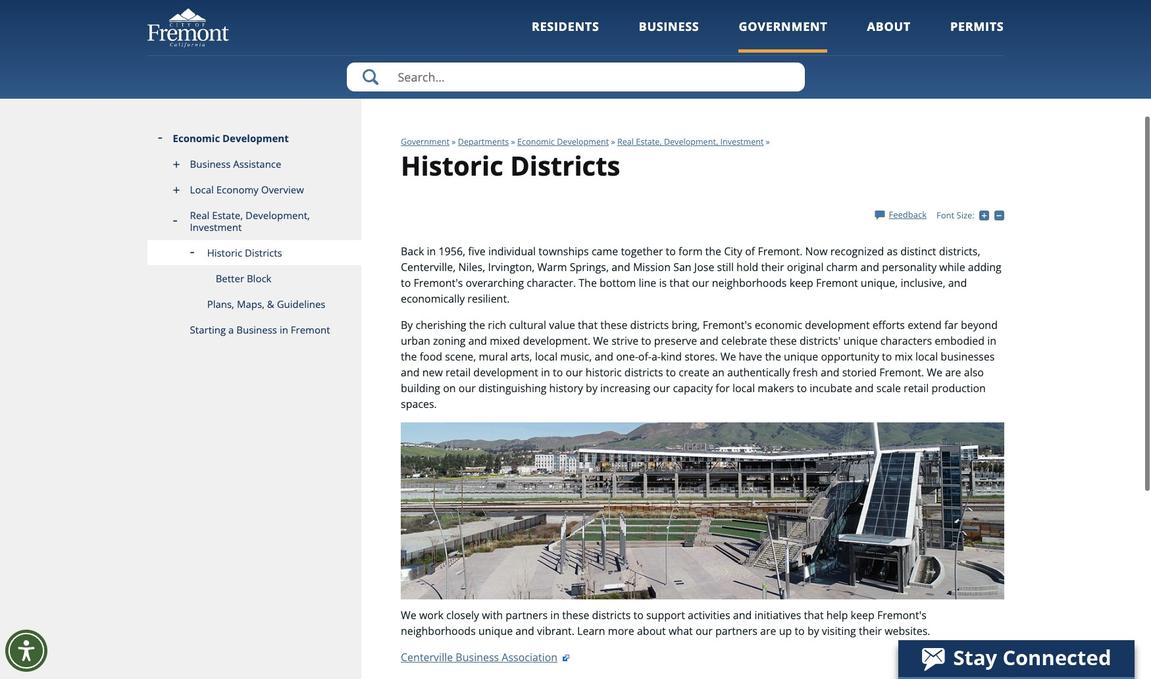 Task type: vqa. For each thing, say whether or not it's contained in the screenshot.
'Report'
no



Task type: locate. For each thing, give the bounding box(es) containing it.
districts
[[510, 148, 620, 184], [245, 246, 282, 260]]

partners up "vibrant." at left bottom
[[506, 608, 548, 623]]

local down development.
[[535, 350, 558, 364]]

development,
[[664, 136, 718, 148], [246, 209, 310, 222]]

one-
[[616, 350, 638, 364]]

extend
[[908, 318, 942, 333]]

feedback link
[[875, 209, 927, 221]]

1 horizontal spatial unique
[[784, 350, 818, 364]]

districts
[[630, 318, 669, 333], [625, 365, 663, 380], [592, 608, 631, 623]]

guidelines
[[277, 298, 326, 311]]

real estate, development, investment
[[190, 209, 310, 234]]

urban
[[401, 334, 430, 348]]

economically
[[401, 292, 465, 306]]

departments
[[458, 136, 509, 148]]

0 horizontal spatial fremont.
[[758, 244, 803, 259]]

individual
[[488, 244, 536, 259]]

their right visiting
[[859, 624, 882, 638]]

development
[[223, 132, 289, 145], [557, 136, 609, 148]]

1 horizontal spatial fremont.
[[880, 365, 924, 380]]

1 horizontal spatial development
[[557, 136, 609, 148]]

characters
[[881, 334, 932, 348]]

0 vertical spatial historic
[[401, 148, 503, 184]]

real estate, development, investment link
[[617, 136, 764, 148], [147, 203, 361, 241]]

1 » from the left
[[452, 136, 456, 148]]

- link
[[994, 209, 1007, 221]]

are up production
[[945, 365, 961, 380]]

2 horizontal spatial that
[[804, 608, 824, 623]]

1 vertical spatial that
[[578, 318, 598, 333]]

districts up strive at right
[[630, 318, 669, 333]]

1956,
[[439, 244, 466, 259]]

0 horizontal spatial these
[[562, 608, 589, 623]]

0 horizontal spatial are
[[760, 624, 776, 638]]

our down jose
[[692, 276, 709, 290]]

0 horizontal spatial government link
[[401, 136, 450, 148]]

more
[[608, 624, 634, 638]]

districts up more
[[592, 608, 631, 623]]

value
[[549, 318, 575, 333]]

2 horizontal spatial »
[[611, 136, 615, 148]]

unique inside we work closely with partners in these districts to support activities and initiatives that help keep fremont's neighborhoods unique and vibrant. learn more about what our partners are up to by visiting their websites.
[[479, 624, 513, 638]]

1 vertical spatial fremont's
[[703, 318, 752, 333]]

in up centerville,
[[427, 244, 436, 259]]

we work closely with partners in these districts to support activities and initiatives that help keep fremont's neighborhoods unique and vibrant. learn more about what our partners are up to by visiting their websites.
[[401, 608, 931, 638]]

+
[[989, 209, 994, 221]]

retail down scene,
[[446, 365, 471, 380]]

0 horizontal spatial real
[[190, 209, 210, 222]]

0 vertical spatial districts
[[510, 148, 620, 184]]

neighborhoods down work
[[401, 624, 476, 638]]

fremont down charm
[[816, 276, 858, 290]]

centerville business association
[[401, 650, 558, 665]]

unique up fresh
[[784, 350, 818, 364]]

business
[[639, 18, 699, 34], [190, 158, 231, 171], [236, 323, 277, 337], [456, 650, 499, 665]]

strive
[[612, 334, 639, 348]]

1 vertical spatial historic
[[207, 246, 242, 260]]

are
[[945, 365, 961, 380], [760, 624, 776, 638]]

keep inside we work closely with partners in these districts to support activities and initiatives that help keep fremont's neighborhoods unique and vibrant. learn more about what our partners are up to by visiting their websites.
[[851, 608, 875, 623]]

unique,
[[861, 276, 898, 290]]

fremont's inside "by cherishing the rich cultural value that these districts bring, fremont's economic development efforts extend far beyond urban zoning and mixed development. we strive to preserve and celebrate these districts' unique characters embodied in the food scene, mural arts, local music, and one-of-a-kind stores. we have the unique opportunity to mix local businesses and new retail development in to our historic districts to create an authentically fresh and storied fremont. we are also building on our distinguishing history by increasing our capacity for local makers to incubate and scale retail production spaces."
[[703, 318, 752, 333]]

2 horizontal spatial these
[[770, 334, 797, 348]]

that left help at the right of page
[[804, 608, 824, 623]]

we left work
[[401, 608, 417, 623]]

in up "vibrant." at left bottom
[[551, 608, 560, 623]]

that inside back in 1956, five individual townships came together to form the city of fremont. now recognized as distinct districts, centerville, niles, irvington, warm springs, and mission san jose still hold their original charm and personality while adding to fremont's overarching character. the bottom line is that our neighborhoods keep fremont unique, inclusive, and economically resilient.
[[670, 276, 690, 290]]

and up unique,
[[861, 260, 879, 275]]

economy
[[216, 183, 259, 196]]

keep right help at the right of page
[[851, 608, 875, 623]]

back
[[401, 244, 424, 259]]

and up "association"
[[516, 624, 534, 638]]

bottom
[[600, 276, 636, 290]]

1 horizontal spatial keep
[[851, 608, 875, 623]]

departments link
[[458, 136, 509, 148]]

1 horizontal spatial fremont
[[816, 276, 858, 290]]

0 horizontal spatial that
[[578, 318, 598, 333]]

plans,
[[207, 298, 234, 311]]

that down "san"
[[670, 276, 690, 290]]

0 vertical spatial fremont's
[[414, 276, 463, 290]]

to up history at the bottom of the page
[[553, 365, 563, 380]]

by left visiting
[[808, 624, 819, 638]]

we inside we work closely with partners in these districts to support activities and initiatives that help keep fremont's neighborhoods unique and vibrant. learn more about what our partners are up to by visiting their websites.
[[401, 608, 417, 623]]

1 vertical spatial keep
[[851, 608, 875, 623]]

1 horizontal spatial retail
[[904, 381, 929, 396]]

businesses
[[941, 350, 995, 364]]

partners
[[506, 608, 548, 623], [716, 624, 758, 638]]

mix
[[895, 350, 913, 364]]

local right mix
[[916, 350, 938, 364]]

fremont's inside back in 1956, five individual townships came together to form the city of fremont. now recognized as distinct districts, centerville, niles, irvington, warm springs, and mission san jose still hold their original charm and personality while adding to fremont's overarching character. the bottom line is that our neighborhoods keep fremont unique, inclusive, and economically resilient.
[[414, 276, 463, 290]]

0 vertical spatial keep
[[790, 276, 814, 290]]

neighborhoods inside we work closely with partners in these districts to support activities and initiatives that help keep fremont's neighborhoods unique and vibrant. learn more about what our partners are up to by visiting their websites.
[[401, 624, 476, 638]]

mission
[[633, 260, 671, 275]]

1 horizontal spatial real
[[617, 136, 634, 148]]

economic right departments link
[[517, 136, 555, 148]]

0 horizontal spatial fremont's
[[414, 276, 463, 290]]

keep
[[790, 276, 814, 290], [851, 608, 875, 623]]

centerville business association link
[[401, 650, 571, 665]]

Search text field
[[347, 63, 805, 92]]

1 horizontal spatial »
[[511, 136, 515, 148]]

1 horizontal spatial development,
[[664, 136, 718, 148]]

1 vertical spatial by
[[808, 624, 819, 638]]

incubate
[[810, 381, 852, 396]]

districts'
[[800, 334, 841, 348]]

0 vertical spatial real
[[617, 136, 634, 148]]

bring,
[[672, 318, 700, 333]]

history
[[549, 381, 583, 396]]

maps,
[[237, 298, 265, 311]]

0 vertical spatial these
[[601, 318, 628, 333]]

1 vertical spatial partners
[[716, 624, 758, 638]]

0 horizontal spatial economic development link
[[147, 126, 361, 152]]

0 vertical spatial estate,
[[636, 136, 662, 148]]

1 horizontal spatial their
[[859, 624, 882, 638]]

that right value
[[578, 318, 598, 333]]

1 vertical spatial unique
[[784, 350, 818, 364]]

partners down activities
[[716, 624, 758, 638]]

in
[[427, 244, 436, 259], [280, 323, 288, 337], [988, 334, 997, 348], [541, 365, 550, 380], [551, 608, 560, 623]]

districts down of-
[[625, 365, 663, 380]]

five
[[468, 244, 486, 259]]

fremont. up 'original'
[[758, 244, 803, 259]]

fremont. down mix
[[880, 365, 924, 380]]

1 vertical spatial development,
[[246, 209, 310, 222]]

1 vertical spatial real estate, development, investment link
[[147, 203, 361, 241]]

we up production
[[927, 365, 943, 380]]

government link
[[739, 18, 828, 52], [401, 136, 450, 148]]

0 horizontal spatial keep
[[790, 276, 814, 290]]

1 horizontal spatial partners
[[716, 624, 758, 638]]

0 horizontal spatial fremont
[[291, 323, 330, 337]]

1 horizontal spatial neighborhoods
[[712, 276, 787, 290]]

by down historic
[[586, 381, 598, 396]]

are inside we work closely with partners in these districts to support activities and initiatives that help keep fremont's neighborhoods unique and vibrant. learn more about what our partners are up to by visiting their websites.
[[760, 624, 776, 638]]

these up learn
[[562, 608, 589, 623]]

to up about
[[634, 608, 644, 623]]

authentically
[[727, 365, 790, 380]]

development inside government » departments » economic development » real estate, development, investment historic districts
[[557, 136, 609, 148]]

economic up 'business assistance'
[[173, 132, 220, 145]]

about link
[[867, 18, 911, 52]]

their right hold
[[761, 260, 784, 275]]

0 vertical spatial neighborhoods
[[712, 276, 787, 290]]

2 horizontal spatial fremont's
[[877, 608, 927, 623]]

that
[[670, 276, 690, 290], [578, 318, 598, 333], [804, 608, 824, 623]]

0 horizontal spatial by
[[586, 381, 598, 396]]

residents
[[532, 18, 599, 34]]

1 horizontal spatial development
[[805, 318, 870, 333]]

1 horizontal spatial fremont's
[[703, 318, 752, 333]]

0 horizontal spatial development,
[[246, 209, 310, 222]]

are inside "by cherishing the rich cultural value that these districts bring, fremont's economic development efforts extend far beyond urban zoning and mixed development. we strive to preserve and celebrate these districts' unique characters embodied in the food scene, mural arts, local music, and one-of-a-kind stores. we have the unique opportunity to mix local businesses and new retail development in to our historic districts to create an authentically fresh and storied fremont. we are also building on our distinguishing history by increasing our capacity for local makers to incubate and scale retail production spaces."
[[945, 365, 961, 380]]

our down activities
[[696, 624, 713, 638]]

0 vertical spatial fremont.
[[758, 244, 803, 259]]

1 vertical spatial retail
[[904, 381, 929, 396]]

1 vertical spatial government link
[[401, 136, 450, 148]]

to down kind
[[666, 365, 676, 380]]

1 vertical spatial fremont
[[291, 323, 330, 337]]

government inside government » departments » economic development » real estate, development, investment historic districts
[[401, 136, 450, 148]]

fremont's up websites. at the right bottom
[[877, 608, 927, 623]]

and down storied
[[855, 381, 874, 396]]

the inside back in 1956, five individual townships came together to form the city of fremont. now recognized as distinct districts, centerville, niles, irvington, warm springs, and mission san jose still hold their original charm and personality while adding to fremont's overarching character. the bottom line is that our neighborhoods keep fremont unique, inclusive, and economically resilient.
[[705, 244, 722, 259]]

hold
[[737, 260, 759, 275]]

by
[[401, 318, 413, 333]]

and up mural
[[468, 334, 487, 348]]

fremont's up economically
[[414, 276, 463, 290]]

0 vertical spatial investment
[[720, 136, 764, 148]]

1 horizontal spatial investment
[[720, 136, 764, 148]]

preserve
[[654, 334, 697, 348]]

1 horizontal spatial government
[[739, 18, 828, 34]]

retail
[[446, 365, 471, 380], [904, 381, 929, 396]]

0 horizontal spatial development
[[223, 132, 289, 145]]

3 » from the left
[[611, 136, 615, 148]]

unique down with
[[479, 624, 513, 638]]

0 vertical spatial are
[[945, 365, 961, 380]]

1 vertical spatial are
[[760, 624, 776, 638]]

are left up
[[760, 624, 776, 638]]

1 horizontal spatial real estate, development, investment link
[[617, 136, 764, 148]]

far
[[945, 318, 958, 333]]

development down search text box
[[557, 136, 609, 148]]

1 vertical spatial these
[[770, 334, 797, 348]]

2 vertical spatial districts
[[592, 608, 631, 623]]

work
[[419, 608, 444, 623]]

scene,
[[445, 350, 476, 364]]

font
[[937, 209, 955, 221]]

local right for
[[733, 381, 755, 396]]

create
[[679, 365, 710, 380]]

neighborhoods down hold
[[712, 276, 787, 290]]

fremont
[[816, 276, 858, 290], [291, 323, 330, 337]]

economic development
[[173, 132, 289, 145]]

real inside government » departments » economic development » real estate, development, investment historic districts
[[617, 136, 634, 148]]

0 vertical spatial government
[[739, 18, 828, 34]]

unique up opportunity
[[844, 334, 878, 348]]

2 vertical spatial these
[[562, 608, 589, 623]]

1 horizontal spatial districts
[[510, 148, 620, 184]]

permits
[[951, 18, 1004, 34]]

development up distinguishing
[[474, 365, 538, 380]]

0 vertical spatial retail
[[446, 365, 471, 380]]

development
[[805, 318, 870, 333], [474, 365, 538, 380]]

these up strive at right
[[601, 318, 628, 333]]

1 horizontal spatial economic
[[517, 136, 555, 148]]

starting a business in fremont link
[[147, 318, 361, 343]]

our down music, on the bottom of page
[[566, 365, 583, 380]]

2 vertical spatial fremont's
[[877, 608, 927, 623]]

in inside back in 1956, five individual townships came together to form the city of fremont. now recognized as distinct districts, centerville, niles, irvington, warm springs, and mission san jose still hold their original charm and personality while adding to fremont's overarching character. the bottom line is that our neighborhoods keep fremont unique, inclusive, and economically resilient.
[[427, 244, 436, 259]]

development up assistance
[[223, 132, 289, 145]]

local
[[535, 350, 558, 364], [916, 350, 938, 364], [733, 381, 755, 396]]

real
[[617, 136, 634, 148], [190, 209, 210, 222]]

1 horizontal spatial are
[[945, 365, 961, 380]]

0 horizontal spatial estate,
[[212, 209, 243, 222]]

1 horizontal spatial government link
[[739, 18, 828, 52]]

keep down 'original'
[[790, 276, 814, 290]]

the up jose
[[705, 244, 722, 259]]

1 vertical spatial districts
[[245, 246, 282, 260]]

retail right scale at the right of page
[[904, 381, 929, 396]]

on
[[443, 381, 456, 396]]

0 vertical spatial that
[[670, 276, 690, 290]]

1 vertical spatial fremont.
[[880, 365, 924, 380]]

0 vertical spatial development,
[[664, 136, 718, 148]]

0 vertical spatial fremont
[[816, 276, 858, 290]]

0 horizontal spatial »
[[452, 136, 456, 148]]

we
[[593, 334, 609, 348], [721, 350, 736, 364], [927, 365, 943, 380], [401, 608, 417, 623]]

0 horizontal spatial retail
[[446, 365, 471, 380]]

2 horizontal spatial unique
[[844, 334, 878, 348]]

development up districts'
[[805, 318, 870, 333]]

help
[[827, 608, 848, 623]]

these down the economic
[[770, 334, 797, 348]]

0 horizontal spatial government
[[401, 136, 450, 148]]

inclusive,
[[901, 276, 946, 290]]

and up building
[[401, 365, 420, 380]]

2 vertical spatial unique
[[479, 624, 513, 638]]

0 vertical spatial government link
[[739, 18, 828, 52]]

&
[[267, 298, 274, 311]]

our inside we work closely with partners in these districts to support activities and initiatives that help keep fremont's neighborhoods unique and vibrant. learn more about what our partners are up to by visiting their websites.
[[696, 624, 713, 638]]

1 horizontal spatial these
[[601, 318, 628, 333]]

and right activities
[[733, 608, 752, 623]]

1 vertical spatial their
[[859, 624, 882, 638]]

came
[[592, 244, 618, 259]]

0 vertical spatial by
[[586, 381, 598, 396]]

0 horizontal spatial their
[[761, 260, 784, 275]]

estate, inside real estate, development, investment
[[212, 209, 243, 222]]

1 horizontal spatial economic development link
[[517, 136, 609, 148]]

1 vertical spatial neighborhoods
[[401, 624, 476, 638]]

scale
[[877, 381, 901, 396]]

development, inside real estate, development, investment
[[246, 209, 310, 222]]

fremont's up "celebrate"
[[703, 318, 752, 333]]

san
[[674, 260, 692, 275]]

fremont down guidelines
[[291, 323, 330, 337]]

1 horizontal spatial local
[[733, 381, 755, 396]]

1 vertical spatial estate,
[[212, 209, 243, 222]]

the left rich
[[469, 318, 485, 333]]

0 vertical spatial partners
[[506, 608, 548, 623]]

1 vertical spatial investment
[[190, 221, 242, 234]]

music,
[[560, 350, 592, 364]]

kind
[[661, 350, 682, 364]]

the down the urban
[[401, 350, 417, 364]]

business link
[[639, 18, 699, 52]]

local economy overview link
[[147, 177, 361, 203]]

historic
[[401, 148, 503, 184], [207, 246, 242, 260]]

business inside columnusercontrol3 'main content'
[[456, 650, 499, 665]]

2 vertical spatial that
[[804, 608, 824, 623]]

visiting
[[822, 624, 856, 638]]



Task type: describe. For each thing, give the bounding box(es) containing it.
in down guidelines
[[280, 323, 288, 337]]

that inside "by cherishing the rich cultural value that these districts bring, fremont's economic development efforts extend far beyond urban zoning and mixed development. we strive to preserve and celebrate these districts' unique characters embodied in the food scene, mural arts, local music, and one-of-a-kind stores. we have the unique opportunity to mix local businesses and new retail development in to our historic districts to create an authentically fresh and storied fremont. we are also building on our distinguishing history by increasing our capacity for local makers to incubate and scale retail production spaces."
[[578, 318, 598, 333]]

our left capacity
[[653, 381, 670, 396]]

opportunity
[[821, 350, 879, 364]]

with
[[482, 608, 503, 623]]

spaces.
[[401, 397, 437, 412]]

0 vertical spatial districts
[[630, 318, 669, 333]]

warm springs plaza with bart station in the background image
[[401, 423, 1004, 600]]

business assistance link
[[147, 152, 361, 177]]

resilient.
[[468, 292, 510, 306]]

these inside we work closely with partners in these districts to support activities and initiatives that help keep fremont's neighborhoods unique and vibrant. learn more about what our partners are up to by visiting their websites.
[[562, 608, 589, 623]]

our inside back in 1956, five individual townships came together to form the city of fremont. now recognized as distinct districts, centerville, niles, irvington, warm springs, and mission san jose still hold their original charm and personality while adding to fremont's overarching character. the bottom line is that our neighborhoods keep fremont unique, inclusive, and economically resilient.
[[692, 276, 709, 290]]

0 horizontal spatial local
[[535, 350, 558, 364]]

character.
[[527, 276, 576, 290]]

about
[[637, 624, 666, 638]]

and down while
[[948, 276, 967, 290]]

feedback
[[889, 209, 927, 221]]

estate, inside government » departments » economic development » real estate, development, investment historic districts
[[636, 136, 662, 148]]

2 » from the left
[[511, 136, 515, 148]]

historic
[[586, 365, 622, 380]]

fremont inside back in 1956, five individual townships came together to form the city of fremont. now recognized as distinct districts, centerville, niles, irvington, warm springs, and mission san jose still hold their original charm and personality while adding to fremont's overarching character. the bottom line is that our neighborhoods keep fremont unique, inclusive, and economically resilient.
[[816, 276, 858, 290]]

2 horizontal spatial local
[[916, 350, 938, 364]]

by cherishing the rich cultural value that these districts bring, fremont's economic development efforts extend far beyond urban zoning and mixed development. we strive to preserve and celebrate these districts' unique characters embodied in the food scene, mural arts, local music, and one-of-a-kind stores. we have the unique opportunity to mix local businesses and new retail development in to our historic districts to create an authentically fresh and storied fremont. we are also building on our distinguishing history by increasing our capacity for local makers to incubate and scale retail production spaces.
[[401, 318, 998, 412]]

0 horizontal spatial development
[[474, 365, 538, 380]]

to up of-
[[641, 334, 651, 348]]

that inside we work closely with partners in these districts to support activities and initiatives that help keep fremont's neighborhoods unique and vibrant. learn more about what our partners are up to by visiting their websites.
[[804, 608, 824, 623]]

and up historic
[[595, 350, 614, 364]]

historic districts link
[[147, 241, 361, 266]]

font size:
[[937, 209, 975, 221]]

makers
[[758, 381, 794, 396]]

about
[[867, 18, 911, 34]]

investment inside government » departments » economic development » real estate, development, investment historic districts
[[720, 136, 764, 148]]

a-
[[652, 350, 661, 364]]

celebrate
[[721, 334, 767, 348]]

0 vertical spatial development
[[805, 318, 870, 333]]

still
[[717, 260, 734, 275]]

increasing
[[600, 381, 650, 396]]

new
[[422, 365, 443, 380]]

original
[[787, 260, 824, 275]]

overview
[[261, 183, 304, 196]]

government for government
[[739, 18, 828, 34]]

city
[[724, 244, 743, 259]]

the up authentically
[[765, 350, 781, 364]]

columnusercontrol3 main content
[[361, 86, 1007, 679]]

mixed
[[490, 334, 520, 348]]

to left mix
[[882, 350, 892, 364]]

in inside we work closely with partners in these districts to support activities and initiatives that help keep fremont's neighborhoods unique and vibrant. learn more about what our partners are up to by visiting their websites.
[[551, 608, 560, 623]]

to down fresh
[[797, 381, 807, 396]]

to up "san"
[[666, 244, 676, 259]]

fremont's inside we work closely with partners in these districts to support activities and initiatives that help keep fremont's neighborhoods unique and vibrant. learn more about what our partners are up to by visiting their websites.
[[877, 608, 927, 623]]

as
[[887, 244, 898, 259]]

cultural
[[509, 318, 546, 333]]

residents link
[[532, 18, 599, 52]]

we up an
[[721, 350, 736, 364]]

rich
[[488, 318, 506, 333]]

jose
[[694, 260, 714, 275]]

font size: link
[[937, 209, 975, 221]]

development, inside government » departments » economic development » real estate, development, investment historic districts
[[664, 136, 718, 148]]

distinguishing
[[479, 381, 547, 396]]

we left strive at right
[[593, 334, 609, 348]]

real inside real estate, development, investment
[[190, 209, 210, 222]]

business assistance
[[190, 158, 281, 171]]

arts,
[[511, 350, 532, 364]]

by inside "by cherishing the rich cultural value that these districts bring, fremont's economic development efforts extend far beyond urban zoning and mixed development. we strive to preserve and celebrate these districts' unique characters embodied in the food scene, mural arts, local music, and one-of-a-kind stores. we have the unique opportunity to mix local businesses and new retail development in to our historic districts to create an authentically fresh and storied fremont. we are also building on our distinguishing history by increasing our capacity for local makers to incubate and scale retail production spaces."
[[586, 381, 598, 396]]

map of fremont with labeled neighborhoods including ardenwood, cabrillo, centerville, glenmoor, sundale, central/downtown, parkmont, cherry/guardion, kimber/gomes, mission valley and mission san jose. also labels unincorporated alameda county image
[[147, 0, 1004, 86]]

of
[[745, 244, 755, 259]]

0 horizontal spatial real estate, development, investment link
[[147, 203, 361, 241]]

for
[[716, 381, 730, 396]]

0 vertical spatial unique
[[844, 334, 878, 348]]

activities
[[688, 608, 731, 623]]

neighborhoods inside back in 1956, five individual townships came together to form the city of fremont. now recognized as distinct districts, centerville, niles, irvington, warm springs, and mission san jose still hold their original charm and personality while adding to fremont's overarching character. the bottom line is that our neighborhoods keep fremont unique, inclusive, and economically resilient.
[[712, 276, 787, 290]]

historic inside government » departments » economic development » real estate, development, investment historic districts
[[401, 148, 503, 184]]

personality
[[882, 260, 937, 275]]

block
[[247, 272, 272, 285]]

efforts
[[873, 318, 905, 333]]

also
[[964, 365, 984, 380]]

districts inside government » departments » economic development » real estate, development, investment historic districts
[[510, 148, 620, 184]]

government for government » departments » economic development » real estate, development, investment historic districts
[[401, 136, 450, 148]]

+ link
[[980, 209, 994, 221]]

vibrant.
[[537, 624, 575, 638]]

the
[[579, 276, 597, 290]]

line
[[639, 276, 657, 290]]

townships
[[539, 244, 589, 259]]

springs,
[[570, 260, 609, 275]]

better block
[[216, 272, 272, 285]]

their inside we work closely with partners in these districts to support activities and initiatives that help keep fremont's neighborhoods unique and vibrant. learn more about what our partners are up to by visiting their websites.
[[859, 624, 882, 638]]

form
[[679, 244, 703, 259]]

and up bottom
[[612, 260, 630, 275]]

cherishing
[[416, 318, 466, 333]]

fresh
[[793, 365, 818, 380]]

0 horizontal spatial partners
[[506, 608, 548, 623]]

niles,
[[458, 260, 485, 275]]

is
[[659, 276, 667, 290]]

government » departments » economic development » real estate, development, investment historic districts
[[401, 136, 764, 184]]

and up incubate
[[821, 365, 840, 380]]

keep inside back in 1956, five individual townships came together to form the city of fremont. now recognized as distinct districts, centerville, niles, irvington, warm springs, and mission san jose still hold their original charm and personality while adding to fremont's overarching character. the bottom line is that our neighborhoods keep fremont unique, inclusive, and economically resilient.
[[790, 276, 814, 290]]

our right on
[[459, 381, 476, 396]]

their inside back in 1956, five individual townships came together to form the city of fremont. now recognized as distinct districts, centerville, niles, irvington, warm springs, and mission san jose still hold their original charm and personality while adding to fremont's overarching character. the bottom line is that our neighborhoods keep fremont unique, inclusive, and economically resilient.
[[761, 260, 784, 275]]

recognized
[[831, 244, 884, 259]]

overarching
[[466, 276, 524, 290]]

embodied
[[935, 334, 985, 348]]

-
[[1004, 209, 1007, 221]]

while
[[940, 260, 965, 275]]

production
[[932, 381, 986, 396]]

of-
[[638, 350, 652, 364]]

to down centerville,
[[401, 276, 411, 290]]

0 horizontal spatial historic
[[207, 246, 242, 260]]

assistance
[[233, 158, 281, 171]]

distinct
[[901, 244, 936, 259]]

irvington,
[[488, 260, 535, 275]]

size:
[[957, 209, 975, 221]]

fremont. inside back in 1956, five individual townships came together to form the city of fremont. now recognized as distinct districts, centerville, niles, irvington, warm springs, and mission san jose still hold their original charm and personality while adding to fremont's overarching character. the bottom line is that our neighborhoods keep fremont unique, inclusive, and economically resilient.
[[758, 244, 803, 259]]

and up the stores.
[[700, 334, 719, 348]]

building
[[401, 381, 440, 396]]

beyond
[[961, 318, 998, 333]]

local economy overview
[[190, 183, 304, 196]]

by inside we work closely with partners in these districts to support activities and initiatives that help keep fremont's neighborhoods unique and vibrant. learn more about what our partners are up to by visiting their websites.
[[808, 624, 819, 638]]

fremont. inside "by cherishing the rich cultural value that these districts bring, fremont's economic development efforts extend far beyond urban zoning and mixed development. we strive to preserve and celebrate these districts' unique characters embodied in the food scene, mural arts, local music, and one-of-a-kind stores. we have the unique opportunity to mix local businesses and new retail development in to our historic districts to create an authentically fresh and storied fremont. we are also building on our distinguishing history by increasing our capacity for local makers to incubate and scale retail production spaces."
[[880, 365, 924, 380]]

districts inside we work closely with partners in these districts to support activities and initiatives that help keep fremont's neighborhoods unique and vibrant. learn more about what our partners are up to by visiting their websites.
[[592, 608, 631, 623]]

together
[[621, 244, 663, 259]]

back in 1956, five individual townships came together to form the city of fremont. now recognized as distinct districts, centerville, niles, irvington, warm springs, and mission san jose still hold their original charm and personality while adding to fremont's overarching character. the bottom line is that our neighborhoods keep fremont unique, inclusive, and economically resilient.
[[401, 244, 1002, 306]]

fremont inside starting a business in fremont link
[[291, 323, 330, 337]]

plans, maps, & guidelines link
[[147, 292, 361, 318]]

closely
[[446, 608, 479, 623]]

charm
[[827, 260, 858, 275]]

economic inside government » departments » economic development » real estate, development, investment historic districts
[[517, 136, 555, 148]]

1 vertical spatial districts
[[625, 365, 663, 380]]

0 vertical spatial real estate, development, investment link
[[617, 136, 764, 148]]

in down beyond at right top
[[988, 334, 997, 348]]

to right up
[[795, 624, 805, 638]]

in up history at the bottom of the page
[[541, 365, 550, 380]]

stay connected image
[[899, 641, 1134, 677]]

warm
[[537, 260, 567, 275]]

support
[[646, 608, 685, 623]]

districts,
[[939, 244, 981, 259]]

0 horizontal spatial economic
[[173, 132, 220, 145]]

starting a business in fremont
[[190, 323, 330, 337]]

investment inside real estate, development, investment
[[190, 221, 242, 234]]



